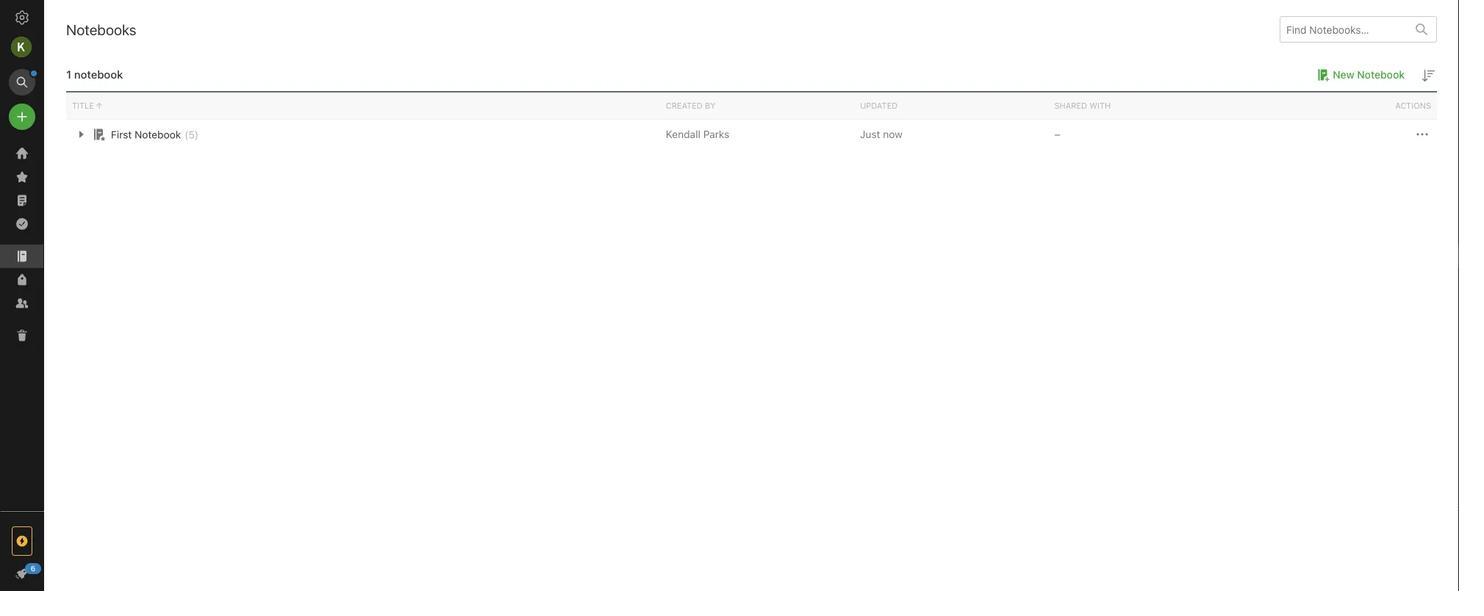 Task type: locate. For each thing, give the bounding box(es) containing it.
arrow image
[[72, 126, 90, 143]]

1 horizontal spatial notebook
[[1357, 69, 1405, 81]]

created by button
[[660, 93, 854, 119]]

notebook
[[1357, 69, 1405, 81], [135, 128, 181, 141]]

with
[[1090, 101, 1111, 111]]

notebook for new
[[1357, 69, 1405, 81]]

)
[[195, 128, 199, 141]]

just
[[860, 128, 880, 140]]

notebook
[[74, 68, 123, 81]]

notebook inside button
[[1357, 69, 1405, 81]]

6
[[31, 565, 36, 573]]

actions
[[1396, 101, 1431, 111]]

click to expand image
[[38, 565, 49, 582]]

5
[[189, 128, 195, 141]]

notebook right new
[[1357, 69, 1405, 81]]

1
[[66, 68, 71, 81]]

kendall
[[666, 128, 701, 140]]

new
[[1333, 69, 1355, 81]]

title button
[[66, 93, 660, 119]]

shared with
[[1055, 101, 1111, 111]]

1 vertical spatial notebook
[[135, 128, 181, 141]]

0 horizontal spatial notebook
[[135, 128, 181, 141]]

by
[[705, 101, 716, 111]]

first
[[111, 128, 132, 141]]

notebook inside row
[[135, 128, 181, 141]]

tree
[[0, 142, 44, 511]]

notebook for first
[[135, 128, 181, 141]]

account image
[[11, 37, 32, 57]]

notebook left (
[[135, 128, 181, 141]]

created by
[[666, 101, 716, 111]]

shared
[[1055, 101, 1087, 111]]

0 vertical spatial notebook
[[1357, 69, 1405, 81]]



Task type: vqa. For each thing, say whether or not it's contained in the screenshot.
Spreadsheets's Preview button
no



Task type: describe. For each thing, give the bounding box(es) containing it.
notebooks element
[[44, 0, 1459, 592]]

created
[[666, 101, 703, 111]]

Account field
[[0, 32, 44, 62]]

updated
[[860, 101, 898, 111]]

new notebook button
[[1313, 66, 1405, 84]]

first notebook row
[[66, 120, 1437, 149]]

updated button
[[854, 93, 1049, 119]]

Sort field
[[1420, 66, 1437, 85]]

sort options image
[[1420, 67, 1437, 85]]

now
[[883, 128, 903, 140]]

Help and Learning task checklist field
[[0, 562, 44, 586]]

title
[[72, 101, 94, 111]]

first notebook ( 5 )
[[111, 128, 199, 141]]

kendall parks
[[666, 128, 730, 140]]

(
[[185, 128, 189, 141]]

Find Notebooks… text field
[[1281, 17, 1407, 41]]

actions button
[[1243, 93, 1437, 119]]

more actions image
[[1414, 126, 1431, 143]]

notebooks
[[66, 21, 136, 38]]

new notebook
[[1333, 69, 1405, 81]]

just now
[[860, 128, 903, 140]]

settings image
[[13, 9, 31, 26]]

parks
[[703, 128, 730, 140]]

home image
[[13, 145, 31, 162]]

–
[[1055, 128, 1060, 140]]

1 notebook
[[66, 68, 123, 81]]

More actions field
[[1414, 126, 1431, 143]]

shared with button
[[1049, 93, 1243, 119]]

black friday offer image
[[13, 533, 31, 551]]



